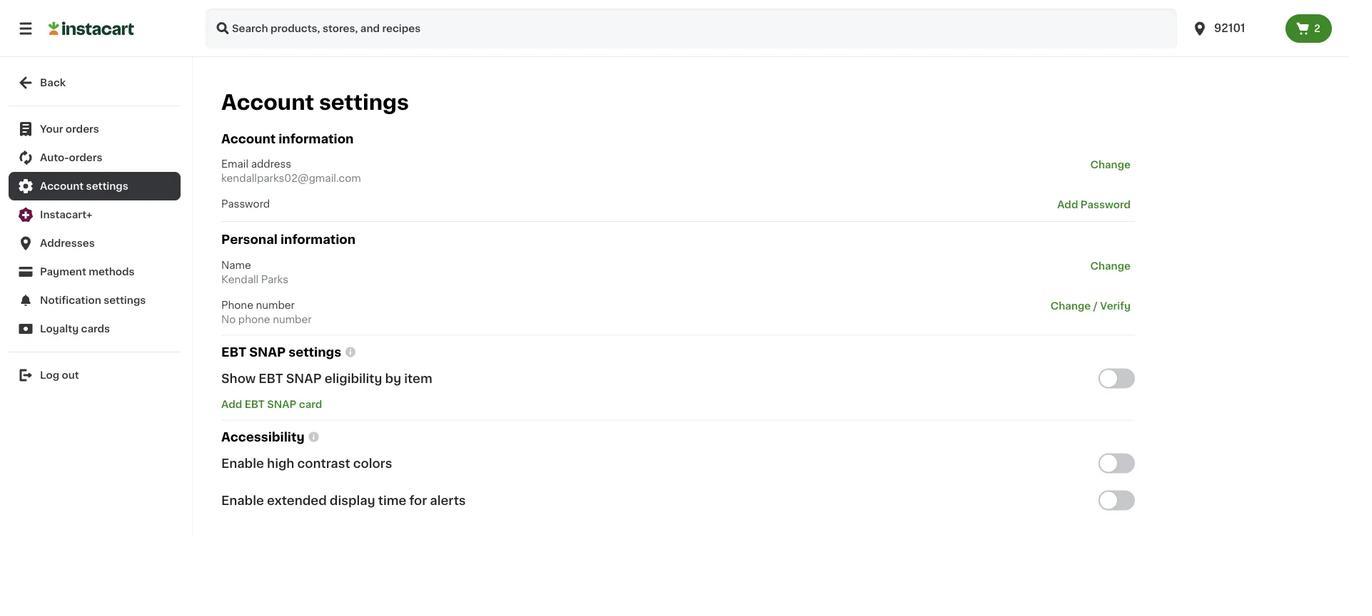 Task type: describe. For each thing, give the bounding box(es) containing it.
log out
[[40, 371, 79, 381]]

instacart+
[[40, 210, 92, 220]]

log
[[40, 371, 59, 381]]

add password
[[1058, 200, 1131, 210]]

92101 button
[[1183, 9, 1286, 49]]

name
[[221, 260, 251, 270]]

kendallparks02@gmail.com
[[221, 174, 361, 184]]

1 vertical spatial number
[[273, 314, 312, 324]]

accessibility
[[221, 431, 305, 443]]

phone
[[238, 314, 270, 324]]

show
[[221, 373, 256, 385]]

card
[[299, 399, 322, 409]]

payment
[[40, 267, 86, 277]]

snap for add ebt snap card
[[267, 399, 297, 409]]

your
[[40, 124, 63, 134]]

loyalty
[[40, 324, 79, 334]]

orders for your orders
[[66, 124, 99, 134]]

account information
[[221, 133, 354, 145]]

change button for personal information
[[1086, 258, 1135, 274]]

enable for enable extended display time for alerts
[[221, 495, 264, 507]]

change for personal information
[[1091, 261, 1131, 271]]

0 vertical spatial number
[[256, 300, 295, 310]]

information for personal information
[[281, 234, 356, 246]]

methods
[[89, 267, 135, 277]]

log out link
[[9, 361, 181, 390]]

item
[[404, 373, 432, 385]]

time
[[378, 495, 407, 507]]

verify
[[1100, 301, 1131, 311]]

2 button
[[1286, 14, 1332, 43]]

payment methods
[[40, 267, 135, 277]]

0 vertical spatial account settings
[[221, 92, 409, 113]]

for
[[409, 495, 427, 507]]

name kendall parks
[[221, 260, 289, 284]]

change / verify
[[1051, 301, 1131, 311]]

2 vertical spatial change
[[1051, 301, 1091, 311]]

instacart+ link
[[9, 201, 181, 229]]

0 vertical spatial account
[[221, 92, 314, 113]]

alerts
[[430, 495, 466, 507]]

addresses
[[40, 238, 95, 248]]

add password button
[[1053, 197, 1135, 213]]

by
[[385, 373, 401, 385]]

add for add ebt snap card
[[221, 399, 242, 409]]

contrast
[[297, 458, 350, 470]]

your orders
[[40, 124, 99, 134]]

instacart logo image
[[49, 20, 134, 37]]

phone number no phone number
[[221, 300, 312, 324]]

back
[[40, 78, 66, 88]]

1 vertical spatial account settings
[[40, 181, 128, 191]]

change for account information
[[1091, 160, 1131, 170]]

92101 button
[[1192, 9, 1277, 49]]

orders for auto-orders
[[69, 153, 103, 163]]

personal
[[221, 234, 278, 246]]

eligibility
[[325, 373, 382, 385]]



Task type: vqa. For each thing, say whether or not it's contained in the screenshot.
from within You're busy, so every minute counts. Let us connect you with shoppers in your area to shop and deliver items from your favorite stores in as fast as an hour. It's just that easy.
no



Task type: locate. For each thing, give the bounding box(es) containing it.
2
[[1315, 24, 1321, 34]]

high
[[267, 458, 294, 470]]

number up ebt snap settings
[[273, 314, 312, 324]]

change left / on the right of the page
[[1051, 301, 1091, 311]]

0 horizontal spatial account settings
[[40, 181, 128, 191]]

ebt up "show" at the left of the page
[[221, 346, 247, 358]]

email
[[221, 159, 249, 169]]

snap up card
[[286, 373, 322, 385]]

account settings
[[221, 92, 409, 113], [40, 181, 128, 191]]

1 enable from the top
[[221, 458, 264, 470]]

1 vertical spatial change
[[1091, 261, 1131, 271]]

change
[[1091, 160, 1131, 170], [1091, 261, 1131, 271], [1051, 301, 1091, 311]]

92101
[[1215, 23, 1246, 34]]

show ebt snap eligibility by item
[[221, 373, 432, 385]]

ebt for show
[[259, 373, 283, 385]]

information up parks
[[281, 234, 356, 246]]

0 vertical spatial ebt
[[221, 346, 247, 358]]

add for add password
[[1058, 200, 1079, 210]]

notification
[[40, 296, 101, 306]]

enable high contrast colors
[[221, 458, 392, 470]]

phone
[[221, 300, 253, 310]]

1 horizontal spatial account settings
[[221, 92, 409, 113]]

ebt up add ebt snap card link
[[259, 373, 283, 385]]

change button up verify
[[1086, 258, 1135, 274]]

0 vertical spatial change
[[1091, 160, 1131, 170]]

2 change button from the top
[[1086, 258, 1135, 274]]

add ebt snap card link
[[221, 399, 322, 409]]

account settings link
[[9, 172, 181, 201]]

enable extended display time for alerts
[[221, 495, 466, 507]]

account settings up account information
[[221, 92, 409, 113]]

ebt for add
[[245, 399, 265, 409]]

account
[[221, 92, 314, 113], [221, 133, 276, 145], [40, 181, 84, 191]]

enable
[[221, 458, 264, 470], [221, 495, 264, 507]]

no
[[221, 314, 236, 324]]

back link
[[9, 69, 181, 97]]

0 vertical spatial information
[[279, 133, 354, 145]]

auto-orders link
[[9, 144, 181, 172]]

loyalty cards link
[[9, 315, 181, 343]]

information for account information
[[279, 133, 354, 145]]

ebt
[[221, 346, 247, 358], [259, 373, 283, 385], [245, 399, 265, 409]]

snap down phone
[[249, 346, 286, 358]]

orders inside 'your orders' link
[[66, 124, 99, 134]]

1 vertical spatial account
[[221, 133, 276, 145]]

0 vertical spatial add
[[1058, 200, 1079, 210]]

0 vertical spatial change button
[[1086, 157, 1135, 173]]

0 vertical spatial enable
[[221, 458, 264, 470]]

settings
[[319, 92, 409, 113], [86, 181, 128, 191], [104, 296, 146, 306], [289, 346, 341, 358]]

your orders link
[[9, 115, 181, 144]]

auto-
[[40, 153, 69, 163]]

add ebt snap card
[[221, 399, 322, 409]]

extended
[[267, 495, 327, 507]]

payment methods link
[[9, 258, 181, 286]]

notification settings link
[[9, 286, 181, 315]]

1 vertical spatial orders
[[69, 153, 103, 163]]

add
[[1058, 200, 1079, 210], [221, 399, 242, 409]]

1 vertical spatial information
[[281, 234, 356, 246]]

0 horizontal spatial password
[[221, 199, 270, 209]]

enable left extended
[[221, 495, 264, 507]]

information up email address kendallparks02@gmail.com
[[279, 133, 354, 145]]

addresses link
[[9, 229, 181, 258]]

auto-orders
[[40, 153, 103, 163]]

account up account information
[[221, 92, 314, 113]]

orders up "auto-orders"
[[66, 124, 99, 134]]

change button up add password
[[1086, 157, 1135, 173]]

change button for account information
[[1086, 157, 1135, 173]]

orders up the account settings link
[[69, 153, 103, 163]]

cards
[[81, 324, 110, 334]]

2 vertical spatial ebt
[[245, 399, 265, 409]]

loyalty cards
[[40, 324, 110, 334]]

number
[[256, 300, 295, 310], [273, 314, 312, 324]]

address
[[251, 159, 291, 169]]

0 horizontal spatial add
[[221, 399, 242, 409]]

account settings up instacart+ "link"
[[40, 181, 128, 191]]

display
[[330, 495, 375, 507]]

password
[[221, 199, 270, 209], [1081, 200, 1131, 210]]

1 vertical spatial add
[[221, 399, 242, 409]]

password inside button
[[1081, 200, 1131, 210]]

personal information
[[221, 234, 356, 246]]

1 change button from the top
[[1086, 157, 1135, 173]]

change button
[[1086, 157, 1135, 173], [1086, 258, 1135, 274]]

change up verify
[[1091, 261, 1131, 271]]

orders inside auto-orders link
[[69, 153, 103, 163]]

0 vertical spatial orders
[[66, 124, 99, 134]]

email address kendallparks02@gmail.com
[[221, 159, 361, 184]]

2 vertical spatial account
[[40, 181, 84, 191]]

2 enable from the top
[[221, 495, 264, 507]]

enable for enable high contrast colors
[[221, 458, 264, 470]]

snap left card
[[267, 399, 297, 409]]

out
[[62, 371, 79, 381]]

None search field
[[206, 9, 1177, 49]]

account up email
[[221, 133, 276, 145]]

1 horizontal spatial password
[[1081, 200, 1131, 210]]

ebt snap settings
[[221, 346, 341, 358]]

kendall
[[221, 274, 259, 284]]

parks
[[261, 274, 289, 284]]

1 horizontal spatial add
[[1058, 200, 1079, 210]]

number up phone
[[256, 300, 295, 310]]

notification settings
[[40, 296, 146, 306]]

enable down accessibility
[[221, 458, 264, 470]]

Search field
[[206, 9, 1177, 49]]

colors
[[353, 458, 392, 470]]

snap
[[249, 346, 286, 358], [286, 373, 322, 385], [267, 399, 297, 409]]

2 vertical spatial snap
[[267, 399, 297, 409]]

account up instacart+
[[40, 181, 84, 191]]

ebt down "show" at the left of the page
[[245, 399, 265, 409]]

/
[[1094, 301, 1098, 311]]

change up add password
[[1091, 160, 1131, 170]]

add inside button
[[1058, 200, 1079, 210]]

1 vertical spatial snap
[[286, 373, 322, 385]]

orders
[[66, 124, 99, 134], [69, 153, 103, 163]]

information
[[279, 133, 354, 145], [281, 234, 356, 246]]

1 vertical spatial ebt
[[259, 373, 283, 385]]

1 vertical spatial enable
[[221, 495, 264, 507]]

0 vertical spatial snap
[[249, 346, 286, 358]]

1 vertical spatial change button
[[1086, 258, 1135, 274]]

change / verify button
[[1047, 298, 1135, 314]]

snap for show ebt snap eligibility by item
[[286, 373, 322, 385]]



